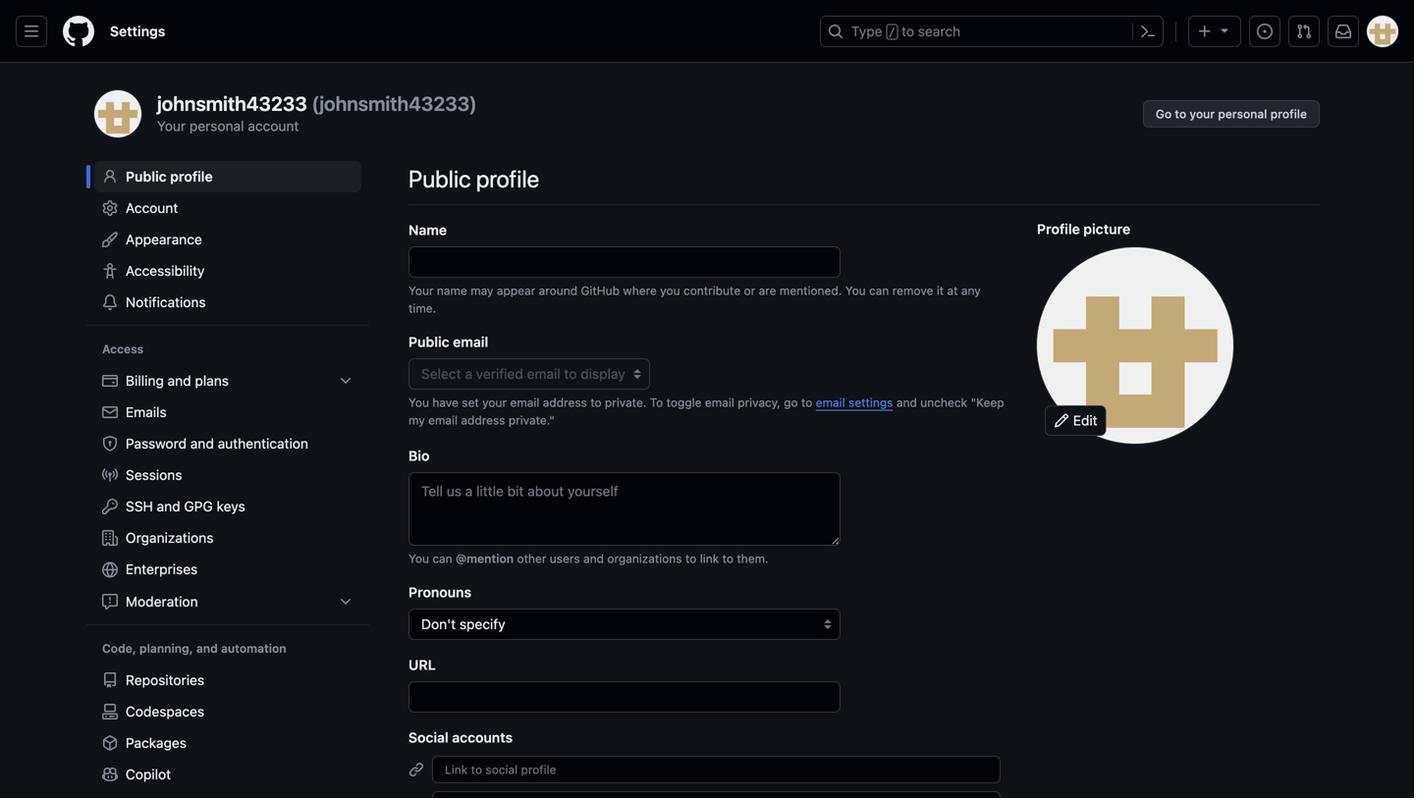 Task type: vqa. For each thing, say whether or not it's contained in the screenshot.
leftmost dogecoin link
no



Task type: locate. For each thing, give the bounding box(es) containing it.
email settings link
[[816, 396, 893, 410]]

can left remove
[[869, 284, 889, 298]]

personal
[[1218, 107, 1267, 121], [190, 118, 244, 134]]

to left private. at the left of page
[[590, 396, 602, 410]]

toggle
[[666, 396, 702, 410]]

shield lock image
[[102, 436, 118, 452]]

your up time.
[[409, 284, 434, 298]]

personal inside the johnsmith43233 (johnsmith43233) your personal account
[[190, 118, 244, 134]]

URL text field
[[409, 681, 841, 713]]

0 vertical spatial you
[[845, 284, 866, 298]]

copilot
[[126, 767, 171, 783]]

time.
[[409, 302, 436, 315]]

enterprises link
[[94, 554, 361, 586]]

0 vertical spatial can
[[869, 284, 889, 298]]

repo image
[[102, 673, 118, 688]]

organizations
[[607, 552, 682, 566]]

around
[[539, 284, 578, 298]]

copilot link
[[94, 759, 361, 791]]

profile inside go to your personal profile "link"
[[1271, 107, 1307, 121]]

public profile
[[409, 165, 539, 192], [126, 168, 213, 185]]

your inside "link"
[[1190, 107, 1215, 121]]

organizations link
[[94, 522, 361, 554]]

you up pronouns
[[409, 552, 429, 566]]

personal down johnsmith43233
[[190, 118, 244, 134]]

can up pronouns
[[432, 552, 452, 566]]

edit button
[[1037, 247, 1320, 444]]

accessibility image
[[102, 263, 118, 279]]

to right go in the right of the page
[[1175, 107, 1187, 121]]

address down "set"
[[461, 413, 505, 427]]

0 vertical spatial address
[[543, 396, 587, 410]]

can
[[869, 284, 889, 298], [432, 552, 452, 566]]

public email
[[409, 334, 488, 350]]

you
[[845, 284, 866, 298], [409, 396, 429, 410], [409, 552, 429, 566]]

johnsmith43233 (johnsmith43233) your personal account
[[157, 92, 477, 134]]

moderation button
[[94, 586, 361, 618]]

account
[[248, 118, 299, 134]]

personal for johnsmith43233
[[190, 118, 244, 134]]

issue opened image
[[1257, 24, 1273, 39]]

pronouns
[[409, 584, 472, 600]]

1 vertical spatial your
[[409, 284, 434, 298]]

social
[[409, 730, 449, 746]]

gear image
[[102, 200, 118, 216]]

your right "set"
[[482, 396, 507, 410]]

address
[[543, 396, 587, 410], [461, 413, 505, 427]]

emails
[[126, 404, 167, 420]]

public profile up account
[[126, 168, 213, 185]]

your name may appear around github where you contribute or are mentioned.                     you can remove it at any time.
[[409, 284, 981, 315]]

your
[[157, 118, 186, 134], [409, 284, 434, 298]]

name
[[437, 284, 467, 298]]

paintbrush image
[[102, 232, 118, 247]]

to
[[902, 23, 914, 39], [1175, 107, 1187, 121], [590, 396, 602, 410], [801, 396, 813, 410], [685, 552, 697, 566], [722, 552, 734, 566]]

0 horizontal spatial profile
[[170, 168, 213, 185]]

email right go
[[816, 396, 845, 410]]

you right the mentioned.
[[845, 284, 866, 298]]

address for private."
[[461, 413, 505, 427]]

private.
[[605, 396, 647, 410]]

email
[[453, 334, 488, 350], [510, 396, 540, 410], [705, 396, 734, 410], [816, 396, 845, 410], [428, 413, 458, 427]]

accounts
[[452, 730, 513, 746]]

code,
[[102, 642, 136, 656]]

public profile up name
[[409, 165, 539, 192]]

address inside and uncheck "keep my email address private."
[[461, 413, 505, 427]]

password and authentication
[[126, 436, 308, 452]]

1 vertical spatial you
[[409, 396, 429, 410]]

0 horizontal spatial address
[[461, 413, 505, 427]]

you have set your email address to private. to toggle email privacy,                       go to email settings
[[409, 396, 893, 410]]

/
[[889, 26, 896, 39]]

privacy,
[[738, 396, 781, 410]]

1 horizontal spatial address
[[543, 396, 587, 410]]

uncheck
[[920, 396, 967, 410]]

0 vertical spatial your
[[157, 118, 186, 134]]

email right toggle
[[705, 396, 734, 410]]

command palette image
[[1140, 24, 1156, 39]]

keys
[[217, 498, 245, 515]]

users
[[550, 552, 580, 566]]

public
[[409, 165, 471, 192], [126, 168, 167, 185], [409, 334, 449, 350]]

address up private."
[[543, 396, 587, 410]]

to right /
[[902, 23, 914, 39]]

url
[[409, 657, 436, 673]]

name
[[409, 222, 447, 238]]

0 horizontal spatial personal
[[190, 118, 244, 134]]

"keep
[[971, 396, 1004, 410]]

1 horizontal spatial your
[[409, 284, 434, 298]]

link
[[700, 552, 719, 566]]

triangle down image
[[1217, 22, 1233, 38]]

other
[[517, 552, 546, 566]]

and left plans
[[168, 373, 191, 389]]

1 horizontal spatial your
[[1190, 107, 1215, 121]]

Name text field
[[409, 247, 841, 278]]

0 horizontal spatial can
[[432, 552, 452, 566]]

0 horizontal spatial your
[[157, 118, 186, 134]]

and right settings
[[897, 396, 917, 410]]

ssh
[[126, 498, 153, 515]]

edit
[[1070, 412, 1098, 429]]

email up private."
[[510, 396, 540, 410]]

0 horizontal spatial your
[[482, 396, 507, 410]]

gpg
[[184, 498, 213, 515]]

1 horizontal spatial personal
[[1218, 107, 1267, 121]]

2 vertical spatial you
[[409, 552, 429, 566]]

to left link
[[685, 552, 697, 566]]

and uncheck "keep my email address private."
[[409, 396, 1004, 427]]

2 horizontal spatial profile
[[1271, 107, 1307, 121]]

1 vertical spatial can
[[432, 552, 452, 566]]

copilot image
[[102, 767, 118, 783]]

email down have
[[428, 413, 458, 427]]

you for bio
[[409, 552, 429, 566]]

Bio text field
[[409, 472, 841, 546]]

any
[[961, 284, 981, 298]]

authentication
[[218, 436, 308, 452]]

your right @johnsmith43233 icon
[[157, 118, 186, 134]]

social account image
[[409, 762, 424, 778]]

your right go in the right of the page
[[1190, 107, 1215, 121]]

planning,
[[139, 642, 193, 656]]

address for to
[[543, 396, 587, 410]]

are
[[759, 284, 776, 298]]

you up my
[[409, 396, 429, 410]]

1 vertical spatial address
[[461, 413, 505, 427]]

0 vertical spatial your
[[1190, 107, 1215, 121]]

codespaces
[[126, 704, 204, 720]]

1 horizontal spatial can
[[869, 284, 889, 298]]

billing and plans
[[126, 373, 229, 389]]

notifications
[[126, 294, 206, 310]]

and inside dropdown button
[[168, 373, 191, 389]]

access
[[102, 342, 144, 356]]

personal right go in the right of the page
[[1218, 107, 1267, 121]]

personal inside "link"
[[1218, 107, 1267, 121]]

my
[[409, 413, 425, 427]]

profile
[[1271, 107, 1307, 121], [476, 165, 539, 192], [170, 168, 213, 185]]

email inside and uncheck "keep my email address private."
[[428, 413, 458, 427]]

notifications link
[[94, 287, 361, 318]]

ssh and gpg keys
[[126, 498, 245, 515]]

johnsmith43233
[[157, 92, 307, 115]]

go to your personal profile
[[1156, 107, 1307, 121]]

1 vertical spatial your
[[482, 396, 507, 410]]

and inside and uncheck "keep my email address private."
[[897, 396, 917, 410]]



Task type: describe. For each thing, give the bounding box(es) containing it.
and right users
[[583, 552, 604, 566]]

search
[[918, 23, 961, 39]]

codespaces link
[[94, 696, 361, 728]]

github
[[581, 284, 620, 298]]

type / to search
[[851, 23, 961, 39]]

public down time.
[[409, 334, 449, 350]]

you inside the your name may appear around github where you contribute or are mentioned.                     you can remove it at any time.
[[845, 284, 866, 298]]

@johnsmith43233 image
[[94, 90, 141, 137]]

mail image
[[102, 405, 118, 420]]

package image
[[102, 736, 118, 751]]

ssh and gpg keys link
[[94, 491, 361, 522]]

set
[[462, 396, 479, 410]]

moderation
[[126, 594, 198, 610]]

automation
[[221, 642, 286, 656]]

billing and plans button
[[94, 365, 361, 397]]

codespaces image
[[102, 704, 118, 720]]

go
[[1156, 107, 1172, 121]]

to right link
[[722, 552, 734, 566]]

public up account
[[126, 168, 167, 185]]

person image
[[102, 169, 118, 185]]

key image
[[102, 499, 118, 515]]

bio
[[409, 448, 430, 464]]

public profile link
[[94, 161, 361, 192]]

sessions
[[126, 467, 182, 483]]

to right go
[[801, 396, 813, 410]]

may
[[471, 284, 494, 298]]

or
[[744, 284, 755, 298]]

plans
[[195, 373, 229, 389]]

go
[[784, 396, 798, 410]]

code, planning, and automation list
[[94, 665, 361, 798]]

appearance
[[126, 231, 202, 247]]

Link to social profile text field
[[432, 791, 1001, 798]]

can inside the your name may appear around github where you contribute or are mentioned.                     you can remove it at any time.
[[869, 284, 889, 298]]

emails link
[[94, 397, 361, 428]]

settings
[[110, 23, 165, 39]]

and up repositories link
[[196, 642, 218, 656]]

access list
[[94, 365, 361, 618]]

packages link
[[94, 728, 361, 759]]

organization image
[[102, 530, 118, 546]]

globe image
[[102, 562, 118, 578]]

1 horizontal spatial profile
[[476, 165, 539, 192]]

mentioned.
[[780, 284, 842, 298]]

enterprises
[[126, 561, 198, 577]]

@johnsmith43233 image
[[1037, 247, 1234, 444]]

remove
[[893, 284, 933, 298]]

private."
[[509, 413, 555, 427]]

@mention
[[456, 552, 514, 566]]

password and authentication link
[[94, 428, 361, 460]]

public up name
[[409, 165, 471, 192]]

and right ssh
[[157, 498, 180, 515]]

you for public email
[[409, 396, 429, 410]]

have
[[432, 396, 459, 410]]

homepage image
[[63, 16, 94, 47]]

pencil image
[[1054, 413, 1070, 429]]

appear
[[497, 284, 535, 298]]

accessibility link
[[94, 255, 361, 287]]

at
[[947, 284, 958, 298]]

social accounts
[[409, 730, 513, 746]]

them.
[[737, 552, 769, 566]]

and down emails link
[[190, 436, 214, 452]]

accessibility
[[126, 263, 205, 279]]

picture
[[1084, 221, 1131, 237]]

profile
[[1037, 221, 1080, 237]]

password
[[126, 436, 187, 452]]

email down "may"
[[453, 334, 488, 350]]

1 horizontal spatial public profile
[[409, 165, 539, 192]]

settings link
[[102, 16, 173, 47]]

contribute
[[684, 284, 741, 298]]

0 horizontal spatial public profile
[[126, 168, 213, 185]]

packages
[[126, 735, 187, 751]]

to
[[650, 396, 663, 410]]

profile inside public profile link
[[170, 168, 213, 185]]

bell image
[[102, 295, 118, 310]]

billing
[[126, 373, 164, 389]]

your inside the johnsmith43233 (johnsmith43233) your personal account
[[157, 118, 186, 134]]

you can @mention other users and                     organizations to link to them.
[[409, 552, 769, 566]]

go to your personal profile link
[[1143, 100, 1320, 128]]

it
[[937, 284, 944, 298]]

Link to social profile text field
[[432, 756, 1001, 784]]

git pull request image
[[1296, 24, 1312, 39]]

personal for go
[[1218, 107, 1267, 121]]

account
[[126, 200, 178, 216]]

(johnsmith43233)
[[312, 92, 477, 115]]

you
[[660, 284, 680, 298]]

settings
[[849, 396, 893, 410]]

to inside go to your personal profile "link"
[[1175, 107, 1187, 121]]

where
[[623, 284, 657, 298]]

repositories link
[[94, 665, 361, 696]]

notifications image
[[1336, 24, 1351, 39]]

organizations
[[126, 530, 214, 546]]

broadcast image
[[102, 467, 118, 483]]

type
[[851, 23, 882, 39]]

code, planning, and automation
[[102, 642, 286, 656]]

repositories
[[126, 672, 204, 688]]

profile picture
[[1037, 221, 1131, 237]]

account link
[[94, 192, 361, 224]]

appearance link
[[94, 224, 361, 255]]

sessions link
[[94, 460, 361, 491]]

plus image
[[1197, 24, 1213, 39]]

your inside the your name may appear around github where you contribute or are mentioned.                     you can remove it at any time.
[[409, 284, 434, 298]]



